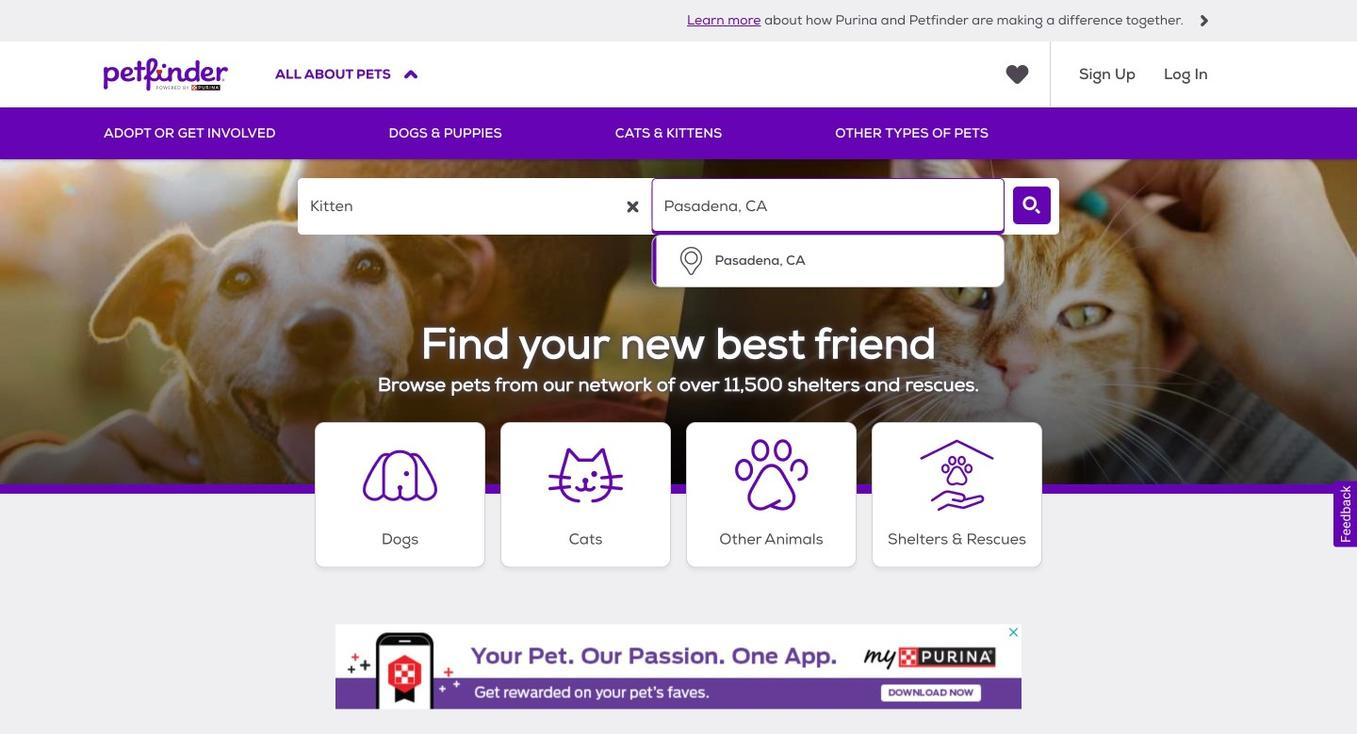Task type: locate. For each thing, give the bounding box(es) containing it.
Enter City, State, or ZIP text field
[[652, 178, 1005, 235]]

Search Terrier, Kitten, etc. text field
[[298, 178, 651, 235]]



Task type: describe. For each thing, give the bounding box(es) containing it.
advertisement element
[[336, 625, 1022, 709]]

9c2b2 image
[[1199, 15, 1210, 26]]

petfinder logo image
[[104, 41, 228, 107]]

primary element
[[104, 107, 1254, 159]]



Task type: vqa. For each thing, say whether or not it's contained in the screenshot.
Enter City, State, or ZIP text box
yes



